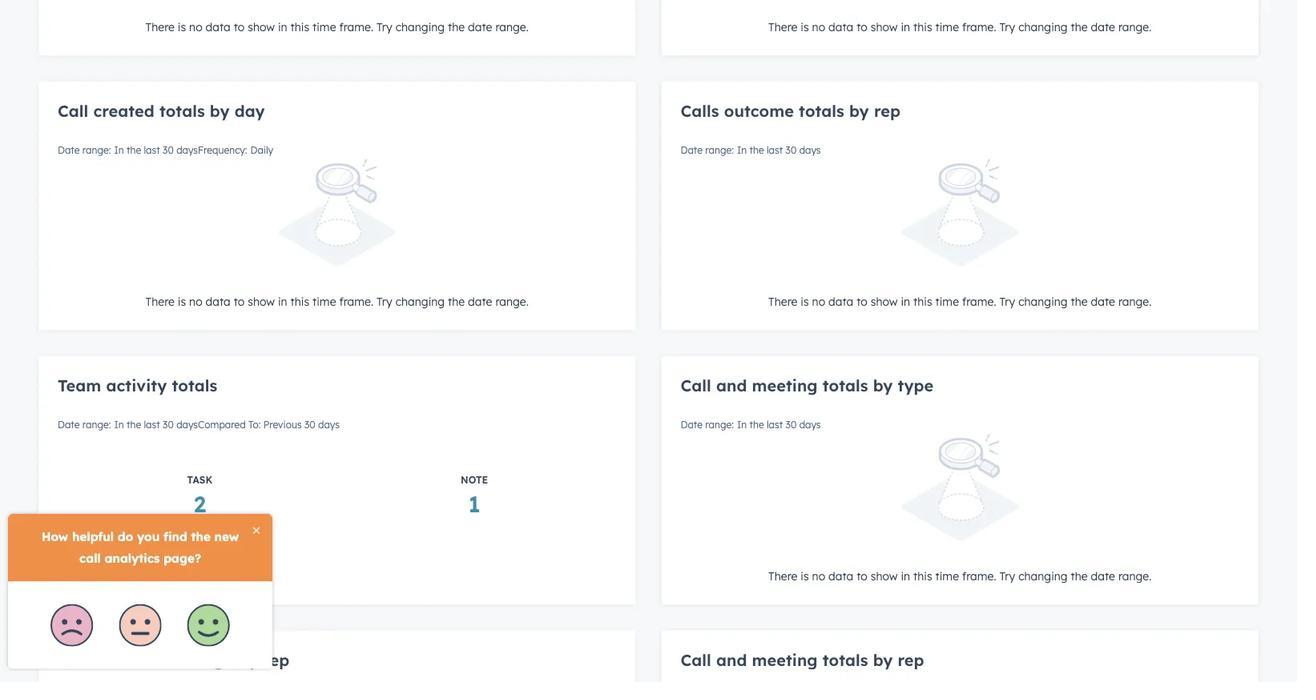 Task type: locate. For each thing, give the bounding box(es) containing it.
daily
[[251, 144, 273, 156]]

is for calls outcome totals by rep
[[801, 294, 809, 308]]

date range: in the last 30 days down call and meeting totals by type
[[681, 419, 821, 431]]

days for call created totals by day
[[176, 144, 198, 156]]

range:
[[82, 144, 111, 156], [705, 144, 734, 156], [82, 419, 111, 431], [705, 419, 734, 431]]

activity
[[106, 375, 167, 395]]

in for call and meeting totals by type
[[901, 569, 910, 583]]

frequency:
[[198, 144, 247, 156]]

type
[[898, 375, 934, 395]]

totals
[[159, 100, 205, 120], [799, 100, 845, 120], [172, 375, 217, 395], [823, 375, 868, 395], [823, 650, 868, 670]]

is
[[178, 20, 186, 34], [801, 20, 809, 34], [178, 294, 186, 308], [801, 294, 809, 308], [801, 569, 809, 583]]

in
[[114, 144, 124, 156], [737, 144, 747, 156], [114, 419, 124, 431], [737, 419, 747, 431]]

try for call created totals by day
[[377, 294, 392, 308]]

in down call and meeting totals by type
[[737, 419, 747, 431]]

30 down team activity totals on the left
[[163, 419, 174, 431]]

1 vertical spatial date range: in the last 30 days
[[681, 419, 821, 431]]

days for calls outcome totals by rep
[[799, 144, 821, 156]]

1 vertical spatial and
[[716, 650, 747, 670]]

range: for created
[[82, 144, 111, 156]]

date range: in the last 30 days for and
[[681, 419, 821, 431]]

in down activity
[[114, 419, 124, 431]]

rep for calls outcome totals by rep
[[874, 100, 901, 120]]

1 vertical spatial meeting
[[752, 650, 818, 670]]

last for and
[[767, 419, 783, 431]]

0 vertical spatial and
[[716, 375, 747, 395]]

1
[[468, 490, 481, 518]]

task
[[187, 474, 213, 486]]

last down call and meeting totals by type
[[767, 419, 783, 431]]

in for created
[[114, 144, 124, 156]]

duration
[[93, 650, 162, 670]]

by
[[210, 100, 230, 120], [849, 100, 869, 120], [873, 375, 893, 395], [238, 650, 258, 670], [873, 650, 893, 670]]

show
[[248, 20, 275, 34], [871, 20, 898, 34], [248, 294, 275, 308], [871, 294, 898, 308], [871, 569, 898, 583]]

rep for call duration average by rep
[[263, 650, 290, 670]]

2 meeting from the top
[[752, 650, 818, 670]]

date range: in the last 30 days for outcome
[[681, 144, 821, 156]]

in for outcome
[[737, 144, 747, 156]]

no for calls outcome totals by rep
[[812, 294, 826, 308]]

day
[[235, 100, 265, 120]]

no for call created totals by day
[[189, 294, 202, 308]]

date for call created totals by day
[[468, 294, 492, 308]]

0 vertical spatial date range: in the last 30 days
[[681, 144, 821, 156]]

days
[[176, 144, 198, 156], [799, 144, 821, 156], [176, 419, 198, 431], [318, 419, 340, 431], [799, 419, 821, 431]]

1 and from the top
[[716, 375, 747, 395]]

days up the task
[[176, 419, 198, 431]]

frame. for call and meeting totals by type
[[962, 569, 997, 583]]

previous
[[263, 419, 302, 431]]

rep
[[874, 100, 901, 120], [263, 650, 290, 670], [898, 650, 924, 670]]

date for call and meeting totals by type
[[1091, 569, 1115, 583]]

and for call and meeting totals by type
[[716, 375, 747, 395]]

last
[[144, 144, 160, 156], [767, 144, 783, 156], [144, 419, 160, 431], [767, 419, 783, 431]]

show for call and meeting totals by type
[[871, 569, 898, 583]]

last down calls outcome totals by rep
[[767, 144, 783, 156]]

try for calls outcome totals by rep
[[1000, 294, 1015, 308]]

date
[[468, 20, 492, 34], [1091, 20, 1115, 34], [468, 294, 492, 308], [1091, 294, 1115, 308], [1091, 569, 1115, 583]]

1 date range: in the last 30 days from the top
[[681, 144, 821, 156]]

0 vertical spatial meeting
[[752, 375, 818, 395]]

days down call and meeting totals by type
[[799, 419, 821, 431]]

last down call created totals by day
[[144, 144, 160, 156]]

date
[[58, 144, 80, 156], [681, 144, 703, 156], [58, 419, 80, 431], [681, 419, 703, 431]]

call for call duration average by rep
[[58, 650, 88, 670]]

date for calls outcome totals by rep
[[681, 144, 703, 156]]

1 meeting from the top
[[752, 375, 818, 395]]

changing for call and meeting totals by type
[[1019, 569, 1068, 583]]

the
[[448, 20, 465, 34], [1071, 20, 1088, 34], [127, 144, 141, 156], [750, 144, 764, 156], [448, 294, 465, 308], [1071, 294, 1088, 308], [127, 419, 141, 431], [750, 419, 764, 431], [1071, 569, 1088, 583]]

in
[[278, 20, 287, 34], [901, 20, 910, 34], [278, 294, 287, 308], [901, 294, 910, 308], [901, 569, 910, 583]]

by for calls outcome totals by rep
[[849, 100, 869, 120]]

30 down call and meeting totals by type
[[786, 419, 797, 431]]

task 2
[[187, 474, 213, 518]]

last down team activity totals on the left
[[144, 419, 160, 431]]

and
[[716, 375, 747, 395], [716, 650, 747, 670]]

try
[[377, 20, 392, 34], [1000, 20, 1015, 34], [377, 294, 392, 308], [1000, 294, 1015, 308], [1000, 569, 1015, 583]]

2 date range: in the last 30 days from the top
[[681, 419, 821, 431]]

no for call and meeting totals by type
[[812, 569, 826, 583]]

this
[[291, 20, 309, 34], [914, 20, 932, 34], [291, 294, 309, 308], [914, 294, 932, 308], [914, 569, 932, 583]]

changing
[[396, 20, 445, 34], [1019, 20, 1068, 34], [396, 294, 445, 308], [1019, 294, 1068, 308], [1019, 569, 1068, 583]]

range: for activity
[[82, 419, 111, 431]]

time
[[313, 20, 336, 34], [936, 20, 959, 34], [313, 294, 336, 308], [936, 294, 959, 308], [936, 569, 959, 583]]

no
[[189, 20, 202, 34], [812, 20, 826, 34], [189, 294, 202, 308], [812, 294, 826, 308], [812, 569, 826, 583]]

in down outcome
[[737, 144, 747, 156]]

30 down calls outcome totals by rep
[[786, 144, 797, 156]]

date range: in the last 30 days down outcome
[[681, 144, 821, 156]]

data
[[206, 20, 231, 34], [829, 20, 854, 34], [206, 294, 231, 308], [829, 294, 854, 308], [829, 569, 854, 583]]

in down created
[[114, 144, 124, 156]]

date for call created totals by day
[[58, 144, 80, 156]]

2 and from the top
[[716, 650, 747, 670]]

to
[[234, 20, 245, 34], [857, 20, 868, 34], [234, 294, 245, 308], [857, 294, 868, 308], [857, 569, 868, 583]]

range.
[[496, 20, 529, 34], [1119, 20, 1152, 34], [496, 294, 529, 308], [1119, 294, 1152, 308], [1119, 569, 1152, 583]]

call created totals by day
[[58, 100, 265, 120]]

time for calls outcome totals by rep
[[936, 294, 959, 308]]

range. for call and meeting totals by type
[[1119, 569, 1152, 583]]

date range: in the last 30 days
[[681, 144, 821, 156], [681, 419, 821, 431]]

date for team activity totals
[[58, 419, 80, 431]]

there
[[146, 20, 175, 34], [769, 20, 798, 34], [146, 294, 175, 308], [769, 294, 798, 308], [769, 569, 798, 583]]

team activity totals
[[58, 375, 217, 395]]

1 button
[[468, 489, 481, 520]]

to for call and meeting totals by type
[[857, 569, 868, 583]]

range. for call created totals by day
[[496, 294, 529, 308]]

frame.
[[339, 20, 374, 34], [962, 20, 997, 34], [339, 294, 374, 308], [962, 294, 997, 308], [962, 569, 997, 583]]

in for and
[[737, 419, 747, 431]]

call
[[58, 100, 88, 120], [681, 375, 711, 395], [58, 650, 88, 670], [681, 650, 711, 670]]

30 for call created totals by day
[[163, 144, 174, 156]]

data for calls outcome totals by rep
[[829, 294, 854, 308]]

totals for activity
[[172, 375, 217, 395]]

days down call created totals by day
[[176, 144, 198, 156]]

is for call and meeting totals by type
[[801, 569, 809, 583]]

in for activity
[[114, 419, 124, 431]]

and for call and meeting totals by rep
[[716, 650, 747, 670]]

meeting for call and meeting totals by rep
[[752, 650, 818, 670]]

30
[[163, 144, 174, 156], [786, 144, 797, 156], [163, 419, 174, 431], [305, 419, 315, 431], [786, 419, 797, 431]]

last for outcome
[[767, 144, 783, 156]]

days down calls outcome totals by rep
[[799, 144, 821, 156]]

there is no data to show in this time frame. try changing the date range.
[[146, 20, 529, 34], [769, 20, 1152, 34], [146, 294, 529, 308], [769, 294, 1152, 308], [769, 569, 1152, 583]]

to for call created totals by day
[[234, 294, 245, 308]]

calls
[[681, 100, 719, 120]]

there for calls outcome totals by rep
[[769, 294, 798, 308]]

30 down call created totals by day
[[163, 144, 174, 156]]

30 for call and meeting totals by type
[[786, 419, 797, 431]]

meeting
[[752, 375, 818, 395], [752, 650, 818, 670]]



Task type: describe. For each thing, give the bounding box(es) containing it.
date for call and meeting totals by type
[[681, 419, 703, 431]]

note 1
[[461, 474, 488, 518]]

created
[[93, 100, 154, 120]]

2
[[194, 490, 206, 518]]

call duration average by rep
[[58, 650, 290, 670]]

try for call and meeting totals by type
[[1000, 569, 1015, 583]]

call and meeting totals by rep
[[681, 650, 924, 670]]

range: for and
[[705, 419, 734, 431]]

30 for team activity totals
[[163, 419, 174, 431]]

there is no data to show in this time frame. try changing the date range. for calls outcome totals by rep
[[769, 294, 1152, 308]]

frame. for call created totals by day
[[339, 294, 374, 308]]

call for call created totals by day
[[58, 100, 88, 120]]

there for call and meeting totals by type
[[769, 569, 798, 583]]

totals for created
[[159, 100, 205, 120]]

there for call created totals by day
[[146, 294, 175, 308]]

days right previous
[[318, 419, 340, 431]]

data for call and meeting totals by type
[[829, 569, 854, 583]]

calls outcome totals by rep
[[681, 100, 901, 120]]

last for created
[[144, 144, 160, 156]]

days for team activity totals
[[176, 419, 198, 431]]

totals for outcome
[[799, 100, 845, 120]]

in for call created totals by day
[[278, 294, 287, 308]]

this for calls outcome totals by rep
[[914, 294, 932, 308]]

date range: in the last 30 days compared to: previous 30 days
[[58, 419, 340, 431]]

time for call created totals by day
[[313, 294, 336, 308]]

to for calls outcome totals by rep
[[857, 294, 868, 308]]

data for call created totals by day
[[206, 294, 231, 308]]

show for call created totals by day
[[248, 294, 275, 308]]

this for call created totals by day
[[291, 294, 309, 308]]

this for call and meeting totals by type
[[914, 569, 932, 583]]

frame. for calls outcome totals by rep
[[962, 294, 997, 308]]

time for call and meeting totals by type
[[936, 569, 959, 583]]

note
[[461, 474, 488, 486]]

range: for outcome
[[705, 144, 734, 156]]

by for call duration average by rep
[[238, 650, 258, 670]]

outcome
[[724, 100, 794, 120]]

call for call and meeting totals by rep
[[681, 650, 711, 670]]

in for calls outcome totals by rep
[[901, 294, 910, 308]]

average
[[167, 650, 233, 670]]

2 button
[[194, 489, 206, 520]]

call and meeting totals by type
[[681, 375, 934, 395]]

there is no data to show in this time frame. try changing the date range. for call and meeting totals by type
[[769, 569, 1152, 583]]

changing for call created totals by day
[[396, 294, 445, 308]]

meeting for call and meeting totals by type
[[752, 375, 818, 395]]

30 right previous
[[305, 419, 315, 431]]

call for call and meeting totals by type
[[681, 375, 711, 395]]

team
[[58, 375, 101, 395]]

by for call created totals by day
[[210, 100, 230, 120]]

days for call and meeting totals by type
[[799, 419, 821, 431]]

last for activity
[[144, 419, 160, 431]]

changing for calls outcome totals by rep
[[1019, 294, 1068, 308]]

is for call created totals by day
[[178, 294, 186, 308]]

compared
[[198, 419, 246, 431]]

to:
[[248, 419, 261, 431]]

show for calls outcome totals by rep
[[871, 294, 898, 308]]

30 for calls outcome totals by rep
[[786, 144, 797, 156]]

there is no data to show in this time frame. try changing the date range. for call created totals by day
[[146, 294, 529, 308]]

date range: in the last 30 days frequency: daily
[[58, 144, 273, 156]]

date for calls outcome totals by rep
[[1091, 294, 1115, 308]]

range. for calls outcome totals by rep
[[1119, 294, 1152, 308]]



Task type: vqa. For each thing, say whether or not it's contained in the screenshot.
LIST
no



